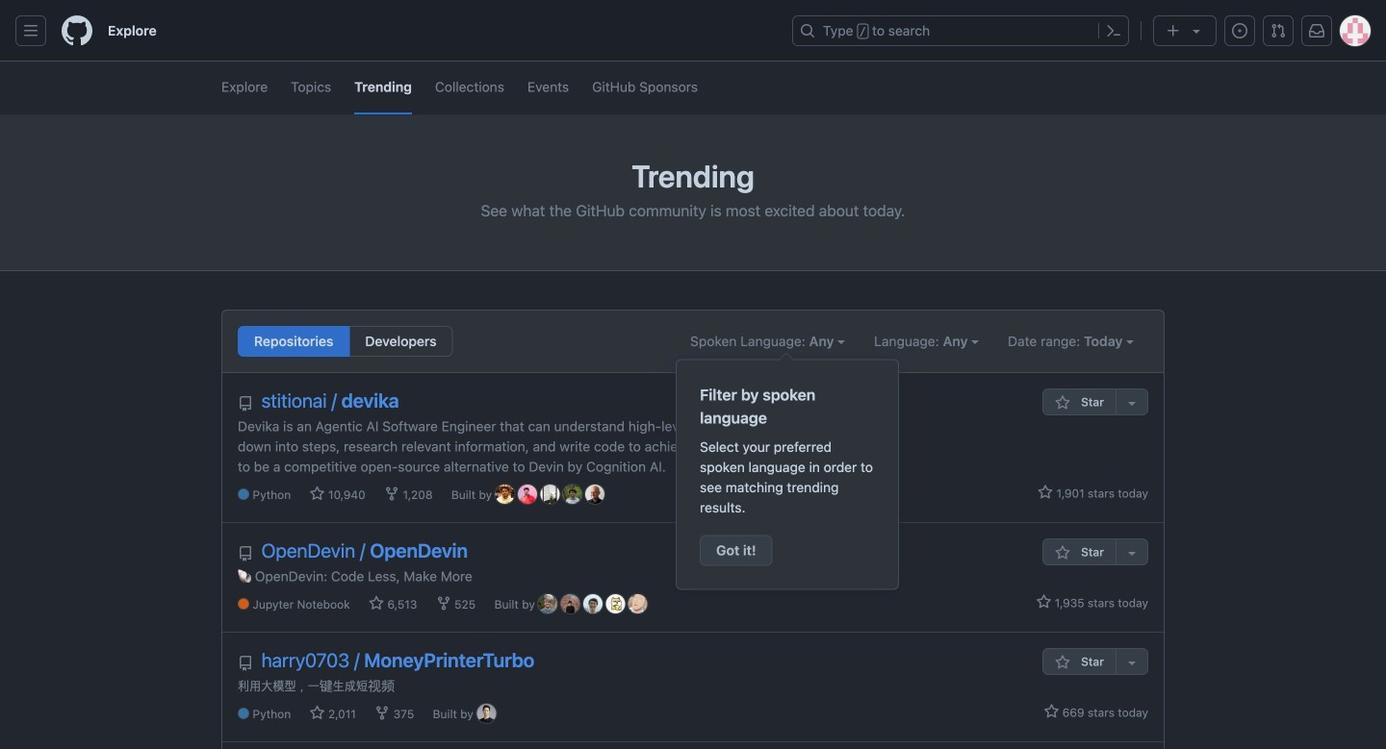Task type: locate. For each thing, give the bounding box(es) containing it.
1 vertical spatial fork image
[[436, 597, 451, 612]]

@harry0703 image
[[477, 705, 496, 724]]

star image
[[1055, 396, 1070, 411], [1038, 485, 1053, 501], [1055, 546, 1070, 561], [1044, 705, 1059, 720], [310, 706, 325, 722]]

@huybery image
[[606, 595, 625, 614]]

@mufeedvh image
[[495, 485, 515, 504]]

1 vertical spatial repo image
[[238, 657, 253, 672]]

@yimothysu image
[[583, 595, 603, 614]]

fork image
[[384, 487, 400, 502], [436, 597, 451, 612]]

repo image for @mufeedvh image's fork icon
[[238, 397, 253, 412]]

star image
[[310, 487, 325, 502], [1036, 595, 1052, 610], [369, 597, 384, 612], [1055, 656, 1070, 671]]

add this repository to a list image
[[1124, 396, 1140, 411], [1124, 546, 1140, 561]]

triangle down image
[[1189, 23, 1204, 39]]

0 vertical spatial fork image
[[384, 487, 400, 502]]

repo image
[[238, 397, 253, 412], [238, 657, 253, 672]]

0 vertical spatial repo image
[[238, 397, 253, 412]]

1 horizontal spatial fork image
[[436, 597, 451, 612]]

0 vertical spatial add this repository to a list image
[[1124, 396, 1140, 411]]

@yufansong image
[[628, 595, 648, 614]]

@xingyaoww image
[[561, 595, 580, 614]]

0 horizontal spatial fork image
[[384, 487, 400, 502]]

notifications image
[[1309, 23, 1325, 39]]

1 add this repository to a list image from the top
[[1124, 396, 1140, 411]]

2 repo image from the top
[[238, 657, 253, 672]]

2 add this repository to a list image from the top
[[1124, 546, 1140, 561]]

1 repo image from the top
[[238, 397, 253, 412]]

1 vertical spatial add this repository to a list image
[[1124, 546, 1140, 561]]



Task type: describe. For each thing, give the bounding box(es) containing it.
homepage image
[[62, 15, 92, 46]]

repo image for fork image
[[238, 657, 253, 672]]

@sounishnath003 image
[[518, 485, 537, 504]]

command palette image
[[1106, 23, 1122, 39]]

@rohittp0 image
[[563, 485, 582, 504]]

fork image for @mufeedvh image
[[384, 487, 400, 502]]

git pull request image
[[1271, 23, 1286, 39]]

add this repository to a list image for @schueszy image
[[1124, 396, 1140, 411]]

add this repository to a list image
[[1124, 656, 1140, 671]]

fork image
[[375, 706, 390, 722]]

add this repository to a list image for @yufansong image
[[1124, 546, 1140, 561]]

plus image
[[1166, 23, 1181, 39]]

issue opened image
[[1232, 23, 1248, 39]]

@rbren image
[[538, 595, 558, 614]]

@schueszy image
[[585, 485, 605, 504]]

repo image
[[238, 547, 253, 562]]

fork image for @rbren image
[[436, 597, 451, 612]]

@rgsk image
[[540, 485, 560, 504]]

trending element
[[238, 326, 453, 357]]



Task type: vqa. For each thing, say whether or not it's contained in the screenshot.
topmost Add this repository to a list icon
yes



